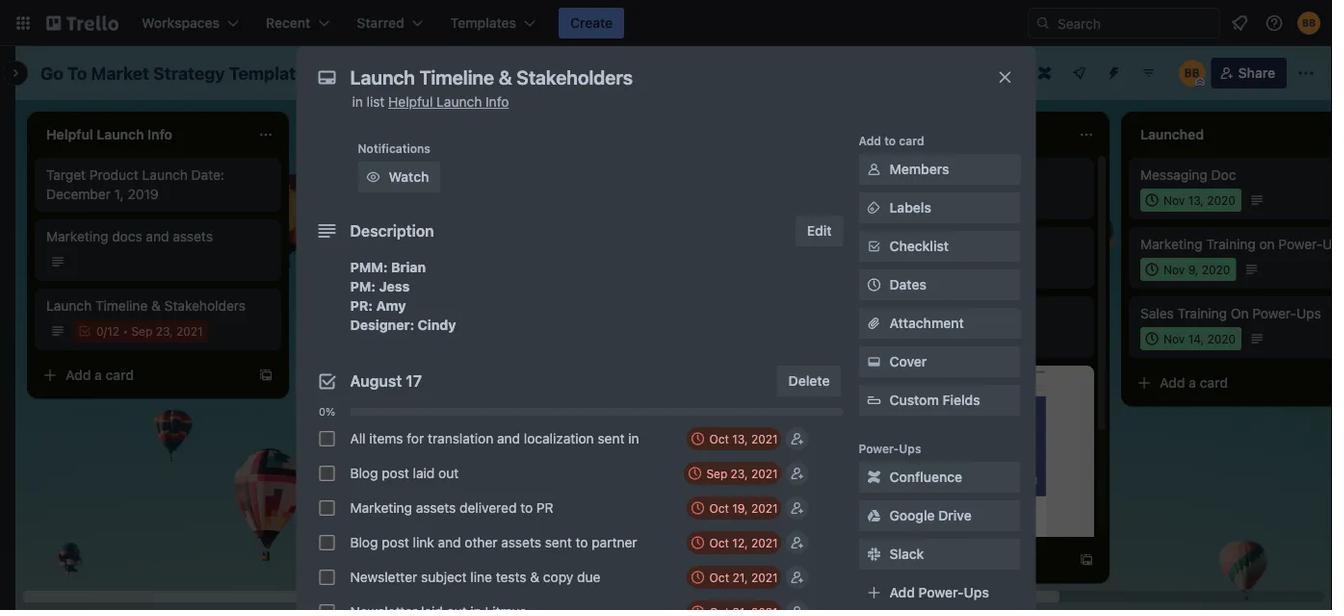 Task type: describe. For each thing, give the bounding box(es) containing it.
2021 for blog post link and other assets sent to partner
[[751, 537, 778, 550]]

list
[[367, 94, 385, 110]]

pmm:
[[350, 260, 388, 276]]

alignment
[[341, 167, 402, 183]]

oct for all items for translation and localization sent in
[[709, 433, 729, 446]]

blog post laid out
[[350, 466, 459, 482]]

sm image for cover
[[865, 353, 884, 372]]

delete
[[789, 373, 830, 389]]

card down •
[[106, 368, 134, 383]]

watch button
[[358, 162, 441, 193]]

pages
[[437, 256, 475, 272]]

2021 for all items for translation and localization sent in
[[751, 433, 778, 446]]

app
[[884, 306, 909, 322]]

delete link
[[777, 366, 842, 397]]

launch inside launch timeline & stakeholders link
[[46, 298, 92, 314]]

create from template… image for in-app announcement
[[1079, 553, 1094, 568]]

2020 for -
[[928, 263, 957, 276]]

assorted
[[369, 237, 423, 252]]

attachment
[[890, 316, 964, 331]]

newsletter subject line tests & copy due
[[350, 570, 601, 586]]

stakeholders
[[164, 298, 246, 314]]

0%
[[319, 406, 335, 419]]

notifications
[[358, 142, 431, 155]]

Aug 21, 2020 checkbox
[[867, 189, 968, 212]]

existing
[[320, 256, 368, 272]]

workspace visible image
[[362, 66, 377, 81]]

power- inside 'sales training on power-ups' link
[[1253, 306, 1297, 322]]

training for marketing
[[1206, 237, 1256, 252]]

2021 for marketing assets delivered to pr
[[751, 502, 778, 515]]

power- inside marketing training on power-u link
[[1279, 237, 1323, 252]]

board
[[421, 65, 459, 81]]

13, for oct
[[732, 433, 748, 446]]

2 vertical spatial ups
[[964, 585, 989, 601]]

nov 13, 2020
[[1164, 194, 1236, 207]]

card down amy
[[379, 325, 408, 341]]

Jul 23, 2020 checkbox
[[867, 328, 964, 351]]

sm image for labels
[[865, 198, 884, 218]]

dates
[[890, 277, 927, 293]]

post for laid
[[382, 466, 409, 482]]

messaging doc
[[1141, 167, 1236, 183]]

sm image for google drive
[[865, 507, 884, 526]]

blog post link and other assets sent to partner
[[350, 535, 637, 551]]

oct 13, 2021
[[709, 433, 778, 446]]

pm:
[[350, 279, 376, 295]]

link
[[413, 535, 434, 551]]

Nov 9, 2020 checkbox
[[1141, 258, 1236, 281]]

checklist link
[[859, 231, 1021, 262]]

add inside add power-ups link
[[890, 585, 915, 601]]

2021 for newsletter subject line tests & copy due
[[751, 571, 778, 585]]

marketing inside update assorted references on existing marketing pages
[[371, 256, 434, 272]]

1 vertical spatial announcement
[[913, 306, 1007, 322]]

u
[[1323, 237, 1332, 252]]

2 horizontal spatial and
[[497, 431, 520, 447]]

3
[[354, 282, 361, 296]]

2 horizontal spatial launch
[[437, 94, 482, 110]]

august 17 group
[[312, 422, 843, 611]]

sent for to
[[545, 535, 572, 551]]

labels link
[[859, 193, 1021, 224]]

13, for nov
[[1188, 194, 1204, 207]]

•
[[123, 325, 128, 338]]

in-
[[867, 306, 884, 322]]

21, for aug
[[915, 194, 930, 207]]

jul for app
[[890, 332, 906, 346]]

pr
[[537, 500, 554, 516]]

items
[[369, 431, 403, 447]]

december
[[46, 186, 111, 202]]

helpful
[[388, 94, 433, 110]]

attachment button
[[859, 308, 1021, 339]]

add power-ups link
[[859, 578, 1021, 609]]

1 vertical spatial to
[[520, 500, 533, 516]]

show menu image
[[1297, 64, 1316, 83]]

2019
[[128, 186, 159, 202]]

1 vertical spatial ups
[[899, 442, 921, 456]]

target product launch date: december 1, 2019 link
[[46, 166, 270, 204]]

custom
[[890, 393, 939, 408]]

oct 12, 2021
[[710, 537, 778, 550]]

create from template… image
[[805, 229, 821, 245]]

members link
[[859, 154, 1021, 185]]

update assorted references on existing marketing pages
[[320, 237, 512, 272]]

launch timeline & stakeholders link
[[46, 297, 270, 316]]

add to card
[[859, 134, 925, 147]]

blog post - announcement
[[867, 237, 1034, 252]]

sales
[[1141, 306, 1174, 322]]

members
[[890, 161, 949, 177]]

tests
[[496, 570, 527, 586]]

2021 down stakeholders
[[176, 325, 203, 338]]

0 / 12 • sep 23, 2021
[[96, 325, 203, 338]]

/pricing
[[461, 167, 508, 183]]

0 / 3
[[343, 282, 361, 296]]

post for link
[[382, 535, 409, 551]]

0 for 0 / 12 • sep 23, 2021
[[96, 325, 104, 338]]

Blog post link and other assets sent to partner checkbox
[[319, 536, 335, 551]]

power-ups
[[859, 442, 921, 456]]

23, for jul 23, 2020
[[909, 332, 927, 346]]

open information menu image
[[1265, 13, 1284, 33]]

oct for newsletter subject line tests & copy due
[[710, 571, 729, 585]]

bob builder (bobbuilder40) image
[[1298, 12, 1321, 35]]

Search field
[[1051, 9, 1220, 38]]

19, for jul
[[909, 263, 925, 276]]

training for sales
[[1178, 306, 1227, 322]]

aug
[[890, 194, 911, 207]]

on
[[1231, 306, 1249, 322]]

social
[[867, 167, 904, 183]]

add power-ups
[[890, 585, 989, 601]]

2020 for on
[[1202, 263, 1231, 276]]

target
[[46, 167, 86, 183]]

out
[[438, 466, 459, 482]]

custom fields
[[890, 393, 980, 408]]

oct 13, 2021 button
[[686, 428, 782, 451]]

on for issue
[[442, 167, 457, 183]]

messaging doc link
[[1141, 166, 1332, 185]]

nov for sales
[[1164, 332, 1185, 346]]

pr:
[[350, 298, 373, 314]]

add a card down 14,
[[1160, 375, 1228, 391]]

delivered
[[460, 500, 517, 516]]

12,
[[732, 537, 748, 550]]

star or unstar board image
[[327, 66, 342, 81]]

marketing training on power-u link
[[1141, 235, 1332, 254]]

sm image for checklist
[[865, 237, 884, 256]]

board link
[[389, 58, 471, 89]]

add a card button down nov 14, 2020
[[1129, 368, 1332, 399]]

target product launch date: december 1, 2019
[[46, 167, 224, 202]]

a for add a card button below 0 / 12 • sep 23, 2021
[[95, 368, 102, 383]]

oct for marketing assets delivered to pr
[[709, 502, 729, 515]]

sales training on power-ups
[[1141, 306, 1322, 322]]

marketing for training
[[1141, 237, 1203, 252]]

0 for 0 / 3
[[343, 282, 350, 296]]

21, for oct
[[733, 571, 748, 585]]

docs
[[112, 229, 142, 245]]

in-app announcement link
[[867, 304, 1083, 324]]

marketing assets delivered to pr
[[350, 500, 554, 516]]

Nov 14, 2020 checkbox
[[1141, 328, 1242, 351]]

timeline
[[95, 298, 148, 314]]

post for -
[[899, 237, 926, 252]]

2 horizontal spatial on
[[1260, 237, 1275, 252]]

bob builder (bobbuilder40) image
[[1179, 60, 1206, 87]]

customize views image
[[480, 64, 500, 83]]

announcement inside "link"
[[940, 237, 1034, 252]]

promotion
[[908, 167, 972, 183]]

designer:
[[350, 317, 414, 333]]

cover link
[[859, 347, 1021, 378]]



Task type: locate. For each thing, give the bounding box(es) containing it.
jul 23, 2020
[[890, 332, 958, 346]]

2020 right 9,
[[1202, 263, 1231, 276]]

1 horizontal spatial to
[[576, 535, 588, 551]]

1 vertical spatial nov
[[1164, 263, 1185, 276]]

23, inside the jul 23, 2020 checkbox
[[909, 332, 927, 346]]

sm image for watch
[[364, 168, 383, 187]]

0 horizontal spatial 19,
[[732, 502, 748, 515]]

ups right on
[[1297, 306, 1322, 322]]

card up add power-ups
[[926, 552, 955, 568]]

2 vertical spatial to
[[576, 535, 588, 551]]

2 vertical spatial launch
[[46, 298, 92, 314]]

training up nov 14, 2020
[[1178, 306, 1227, 322]]

0 horizontal spatial and
[[146, 229, 169, 245]]

3 nov from the top
[[1164, 332, 1185, 346]]

sm image down add to card
[[865, 160, 884, 179]]

assets up tests
[[501, 535, 541, 551]]

2 horizontal spatial 23,
[[909, 332, 927, 346]]

on inside update assorted references on existing marketing pages
[[497, 237, 512, 252]]

0 vertical spatial jul
[[890, 263, 906, 276]]

post left link
[[382, 535, 409, 551]]

a up add power-ups
[[915, 552, 923, 568]]

to left "pr" at the bottom
[[520, 500, 533, 516]]

a down pr:
[[368, 325, 376, 341]]

blog down all
[[350, 466, 378, 482]]

sep inside sep 23, 2021 button
[[707, 467, 728, 481]]

launch down the board
[[437, 94, 482, 110]]

search image
[[1036, 15, 1051, 31]]

sm image for slack
[[865, 545, 884, 565]]

confluence
[[890, 470, 962, 486]]

add
[[859, 134, 881, 147], [339, 325, 365, 341], [66, 368, 91, 383], [1160, 375, 1185, 391], [886, 552, 912, 568], [890, 585, 915, 601]]

& inside august 17 group
[[530, 570, 540, 586]]

on left u
[[1260, 237, 1275, 252]]

create
[[570, 15, 613, 31]]

doc
[[1212, 167, 1236, 183]]

jul up cover
[[890, 332, 906, 346]]

0 vertical spatial sent
[[598, 431, 625, 447]]

Jul 19, 2020 checkbox
[[867, 258, 963, 281]]

sm image for members
[[865, 160, 884, 179]]

blog post - announcement link
[[867, 235, 1083, 254]]

a for add a card button below nov 14, 2020
[[1189, 375, 1196, 391]]

in right localization
[[628, 431, 639, 447]]

jul for post
[[890, 263, 906, 276]]

23, down launch timeline & stakeholders link
[[156, 325, 173, 338]]

oct down oct 12, 2021 button in the bottom of the page
[[710, 571, 729, 585]]

0 left 3
[[343, 282, 350, 296]]

2021 up oct 12, 2021
[[751, 502, 778, 515]]

update assorted references on existing marketing pages link
[[320, 235, 543, 274]]

marketing inside "link"
[[46, 229, 108, 245]]

nov inside option
[[1164, 263, 1185, 276]]

0 vertical spatial nov
[[1164, 194, 1185, 207]]

23, up oct 19, 2021 at the bottom right of page
[[731, 467, 748, 481]]

on for references
[[497, 237, 512, 252]]

0 horizontal spatial 13,
[[732, 433, 748, 446]]

0 horizontal spatial sep
[[131, 325, 152, 338]]

23, down attachment in the right of the page
[[909, 332, 927, 346]]

sent right localization
[[598, 431, 625, 447]]

1 horizontal spatial 13,
[[1188, 194, 1204, 207]]

0 left 12
[[96, 325, 104, 338]]

0 vertical spatial post
[[899, 237, 926, 252]]

on right 'references'
[[497, 237, 512, 252]]

0 vertical spatial 19,
[[909, 263, 925, 276]]

launch left the timeline
[[46, 298, 92, 314]]

0 horizontal spatial create from template… image
[[258, 368, 274, 383]]

2020 right 14,
[[1208, 332, 1236, 346]]

sm image inside watch button
[[364, 168, 383, 187]]

create from template… image for launch timeline & stakeholders
[[258, 368, 274, 383]]

card
[[899, 134, 925, 147], [379, 325, 408, 341], [106, 368, 134, 383], [1200, 375, 1228, 391], [926, 552, 955, 568]]

amy
[[376, 298, 406, 314]]

oct
[[709, 433, 729, 446], [709, 502, 729, 515], [710, 537, 729, 550], [710, 571, 729, 585]]

0 horizontal spatial 23,
[[156, 325, 173, 338]]

blog
[[867, 237, 895, 252], [350, 466, 378, 482], [350, 535, 378, 551]]

sep
[[131, 325, 152, 338], [707, 467, 728, 481]]

1 horizontal spatial assets
[[416, 500, 456, 516]]

jul inside option
[[890, 263, 906, 276]]

1 horizontal spatial launch
[[142, 167, 188, 183]]

sm image left checklist
[[865, 237, 884, 256]]

23,
[[156, 325, 173, 338], [909, 332, 927, 346], [731, 467, 748, 481]]

1 vertical spatial sep
[[707, 467, 728, 481]]

blog up jul 19, 2020 option
[[867, 237, 895, 252]]

sep 23, 2021
[[707, 467, 778, 481]]

0 vertical spatial 21,
[[915, 194, 930, 207]]

aug 21, 2020
[[890, 194, 962, 207]]

19, up the dates
[[909, 263, 925, 276]]

2020 down 'promotion'
[[933, 194, 962, 207]]

2 jul from the top
[[890, 332, 906, 346]]

power- inside add power-ups link
[[919, 585, 964, 601]]

0 horizontal spatial &
[[151, 298, 161, 314]]

sent for in
[[598, 431, 625, 447]]

assets down target product launch date: december 1, 2019 link
[[173, 229, 213, 245]]

1 vertical spatial jul
[[890, 332, 906, 346]]

2 nov from the top
[[1164, 263, 1185, 276]]

2 horizontal spatial to
[[885, 134, 896, 147]]

0 vertical spatial create from template… image
[[258, 368, 274, 383]]

sm image inside the checklist link
[[865, 237, 884, 256]]

/ for 3
[[350, 282, 354, 296]]

marketing down december on the left
[[46, 229, 108, 245]]

0 horizontal spatial assets
[[173, 229, 213, 245]]

0 vertical spatial announcement
[[940, 237, 1034, 252]]

13, down messaging doc
[[1188, 194, 1204, 207]]

info
[[486, 94, 509, 110]]

Marketing assets delivered to PR checkbox
[[319, 501, 335, 516]]

0 vertical spatial training
[[1206, 237, 1256, 252]]

marketing for assets
[[350, 500, 412, 516]]

announcement down dates button at the top of page
[[913, 306, 1007, 322]]

3 oct from the top
[[710, 537, 729, 550]]

13, inside button
[[732, 433, 748, 446]]

2021 up sep 23, 2021
[[751, 433, 778, 446]]

1 vertical spatial 0
[[96, 325, 104, 338]]

issue
[[406, 167, 438, 183]]

2021 right 12,
[[751, 537, 778, 550]]

1 horizontal spatial and
[[438, 535, 461, 551]]

add a card down pr:
[[339, 325, 408, 341]]

jul inside checkbox
[[890, 332, 906, 346]]

brian
[[391, 260, 426, 276]]

nov for marketing
[[1164, 263, 1185, 276]]

power- up confluence at right bottom
[[859, 442, 899, 456]]

2020 down the doc
[[1207, 194, 1236, 207]]

sep up oct 19, 2021 button
[[707, 467, 728, 481]]

template
[[229, 63, 306, 83]]

nov 14, 2020
[[1164, 332, 1236, 346]]

pmm: brian pm: jess pr: amy designer: cindy
[[350, 260, 456, 333]]

card up members
[[899, 134, 925, 147]]

newsletter
[[350, 570, 417, 586]]

1 jul from the top
[[890, 263, 906, 276]]

sm image inside members link
[[865, 160, 884, 179]]

sm image
[[865, 160, 884, 179], [865, 237, 884, 256]]

2 vertical spatial post
[[382, 535, 409, 551]]

line
[[471, 570, 492, 586]]

Nov 13, 2020 checkbox
[[1141, 189, 1242, 212]]

1 vertical spatial and
[[497, 431, 520, 447]]

ups up confluence at right bottom
[[899, 442, 921, 456]]

0 vertical spatial &
[[151, 298, 161, 314]]

1 vertical spatial &
[[530, 570, 540, 586]]

jul up the dates
[[890, 263, 906, 276]]

launch up 2019
[[142, 167, 188, 183]]

1 vertical spatial 21,
[[733, 571, 748, 585]]

1 vertical spatial /
[[104, 325, 107, 338]]

marketing down assorted
[[371, 256, 434, 272]]

oct up sep 23, 2021 button
[[709, 433, 729, 446]]

1 horizontal spatial 19,
[[909, 263, 925, 276]]

0 vertical spatial blog
[[867, 237, 895, 252]]

post left - at the right top of the page
[[899, 237, 926, 252]]

None text field
[[341, 60, 976, 94]]

2 horizontal spatial ups
[[1297, 306, 1322, 322]]

All items for translation and localization sent in checkbox
[[319, 432, 335, 447]]

post left laid at the bottom left
[[382, 466, 409, 482]]

1 vertical spatial launch
[[142, 167, 188, 183]]

sm image left aug
[[865, 198, 884, 218]]

nov 9, 2020
[[1164, 263, 1231, 276]]

blog inside "link"
[[867, 237, 895, 252]]

create from template… image
[[258, 368, 274, 383], [1079, 553, 1094, 568]]

0 horizontal spatial ups
[[899, 442, 921, 456]]

power ups image
[[1072, 66, 1087, 81]]

1 horizontal spatial sent
[[598, 431, 625, 447]]

cindy
[[418, 317, 456, 333]]

sm image inside labels link
[[865, 198, 884, 218]]

2021 down oct 12, 2021
[[751, 571, 778, 585]]

laid
[[413, 466, 435, 482]]

13, inside checkbox
[[1188, 194, 1204, 207]]

2020 inside option
[[933, 194, 962, 207]]

on
[[442, 167, 457, 183], [497, 237, 512, 252], [1260, 237, 1275, 252]]

messaging
[[1141, 167, 1208, 183]]

2 horizontal spatial assets
[[501, 535, 541, 551]]

on right issue
[[442, 167, 457, 183]]

google
[[890, 508, 935, 524]]

checklist
[[890, 238, 949, 254]]

dates button
[[859, 270, 1021, 301]]

drive
[[939, 508, 972, 524]]

0 notifications image
[[1228, 12, 1251, 35]]

2020 for announcement
[[930, 332, 958, 346]]

power- down slack
[[919, 585, 964, 601]]

2020 down the checklist link
[[928, 263, 957, 276]]

1 vertical spatial post
[[382, 466, 409, 482]]

sm image left slack
[[865, 545, 884, 565]]

oct left 12,
[[710, 537, 729, 550]]

add a card up add power-ups
[[886, 552, 955, 568]]

to up social
[[885, 134, 896, 147]]

add a card button up add power-ups
[[855, 545, 1071, 576]]

and inside marketing docs and assets "link"
[[146, 229, 169, 245]]

4 oct from the top
[[710, 571, 729, 585]]

0 horizontal spatial to
[[520, 500, 533, 516]]

market
[[91, 63, 149, 83]]

blog right blog post link and other assets sent to partner option at bottom
[[350, 535, 378, 551]]

1 oct from the top
[[709, 433, 729, 446]]

2 vertical spatial assets
[[501, 535, 541, 551]]

sm image
[[364, 168, 383, 187], [865, 198, 884, 218], [865, 353, 884, 372], [865, 468, 884, 487], [865, 507, 884, 526], [865, 545, 884, 565]]

0 vertical spatial ups
[[1297, 306, 1322, 322]]

0 vertical spatial assets
[[173, 229, 213, 245]]

subject
[[421, 570, 467, 586]]

1 vertical spatial sent
[[545, 535, 572, 551]]

primary element
[[0, 0, 1332, 46]]

sm image for confluence
[[865, 468, 884, 487]]

a down 0 / 12 • sep 23, 2021
[[95, 368, 102, 383]]

add a card down 12
[[66, 368, 134, 383]]

partner
[[592, 535, 637, 551]]

sm image inside 'cover' link
[[865, 353, 884, 372]]

21,
[[915, 194, 930, 207], [733, 571, 748, 585]]

marketing training on power-u
[[1141, 237, 1332, 252]]

2 sm image from the top
[[865, 237, 884, 256]]

references
[[427, 237, 493, 252]]

13,
[[1188, 194, 1204, 207], [732, 433, 748, 446]]

1 horizontal spatial /
[[350, 282, 354, 296]]

21, right aug
[[915, 194, 930, 207]]

0 vertical spatial launch
[[437, 94, 482, 110]]

launch inside target product launch date: december 1, 2019
[[142, 167, 188, 183]]

sm image left cover
[[865, 353, 884, 372]]

2 vertical spatial blog
[[350, 535, 378, 551]]

marketing for docs
[[46, 229, 108, 245]]

/
[[350, 282, 354, 296], [104, 325, 107, 338]]

power- down messaging doc link
[[1279, 237, 1323, 252]]

19, inside option
[[909, 263, 925, 276]]

Blog post laid out checkbox
[[319, 466, 335, 482]]

nov left 9,
[[1164, 263, 1185, 276]]

sm image left the watch
[[364, 168, 383, 187]]

nov
[[1164, 194, 1185, 207], [1164, 263, 1185, 276], [1164, 332, 1185, 346]]

13, up sep 23, 2021
[[732, 433, 748, 446]]

0 vertical spatial in
[[352, 94, 363, 110]]

1 horizontal spatial create from template… image
[[1079, 553, 1094, 568]]

watch
[[389, 169, 429, 185]]

google drive
[[890, 508, 972, 524]]

oct down sep 23, 2021 button
[[709, 502, 729, 515]]

2020 for on
[[1208, 332, 1236, 346]]

1 vertical spatial training
[[1178, 306, 1227, 322]]

/ for 12
[[104, 325, 107, 338]]

1 vertical spatial sm image
[[865, 237, 884, 256]]

19, up 12,
[[732, 502, 748, 515]]

translation
[[428, 431, 494, 447]]

cover
[[890, 354, 927, 370]]

& up 0 / 12 • sep 23, 2021
[[151, 298, 161, 314]]

custom fields button
[[859, 391, 1021, 410]]

add a card button down amy
[[308, 318, 524, 349]]

add a card button
[[308, 318, 524, 349], [35, 360, 250, 391], [1129, 368, 1332, 399], [855, 545, 1071, 576]]

21, down 12,
[[733, 571, 748, 585]]

2021 inside button
[[751, 571, 778, 585]]

nov left 14,
[[1164, 332, 1185, 346]]

training up nov 9, 2020
[[1206, 237, 1256, 252]]

assets inside "link"
[[173, 229, 213, 245]]

0 horizontal spatial launch
[[46, 298, 92, 314]]

nov for messaging
[[1164, 194, 1185, 207]]

sep right •
[[131, 325, 152, 338]]

21, inside oct 21, 2021 button
[[733, 571, 748, 585]]

1 horizontal spatial ups
[[964, 585, 989, 601]]

0 vertical spatial 0
[[343, 282, 350, 296]]

0 horizontal spatial 0
[[96, 325, 104, 338]]

0 horizontal spatial in
[[352, 94, 363, 110]]

oct for blog post link and other assets sent to partner
[[710, 537, 729, 550]]

switch to… image
[[13, 13, 33, 33]]

in list helpful launch info
[[352, 94, 509, 110]]

1 vertical spatial assets
[[416, 500, 456, 516]]

edit
[[807, 223, 832, 239]]

oct inside button
[[710, 571, 729, 585]]

add a card button down 0 / 12 • sep 23, 2021
[[35, 360, 250, 391]]

0 vertical spatial sep
[[131, 325, 152, 338]]

description
[[350, 222, 434, 240]]

edit button
[[796, 216, 843, 247]]

1 vertical spatial blog
[[350, 466, 378, 482]]

9,
[[1188, 263, 1199, 276]]

blog for blog post laid out
[[350, 466, 378, 482]]

marketing up nov 9, 2020 option
[[1141, 237, 1203, 252]]

announcement right - at the right top of the page
[[940, 237, 1034, 252]]

0 horizontal spatial /
[[104, 325, 107, 338]]

in left list
[[352, 94, 363, 110]]

marketing docs and assets
[[46, 229, 213, 245]]

sent
[[598, 431, 625, 447], [545, 535, 572, 551]]

marketing down blog post laid out
[[350, 500, 412, 516]]

a down nov 14, 2020 checkbox
[[1189, 375, 1196, 391]]

card down nov 14, 2020
[[1200, 375, 1228, 391]]

sent up copy
[[545, 535, 572, 551]]

0 vertical spatial 13,
[[1188, 194, 1204, 207]]

ups
[[1297, 306, 1322, 322], [899, 442, 921, 456], [964, 585, 989, 601]]

blog for blog post - announcement
[[867, 237, 895, 252]]

1 horizontal spatial sep
[[707, 467, 728, 481]]

assets
[[173, 229, 213, 245], [416, 500, 456, 516], [501, 535, 541, 551]]

update
[[320, 237, 365, 252]]

Board name text field
[[31, 58, 315, 89]]

1 horizontal spatial in
[[628, 431, 639, 447]]

19, for oct
[[732, 502, 748, 515]]

2 vertical spatial and
[[438, 535, 461, 551]]

2021
[[176, 325, 203, 338], [751, 433, 778, 446], [751, 467, 778, 481], [751, 502, 778, 515], [751, 537, 778, 550], [751, 571, 778, 585]]

2021 down oct 13, 2021
[[751, 467, 778, 481]]

other
[[465, 535, 498, 551]]

marketing inside august 17 group
[[350, 500, 412, 516]]

oct 19, 2021
[[709, 502, 778, 515]]

21, inside "aug 21, 2020" option
[[915, 194, 930, 207]]

1 nov from the top
[[1164, 194, 1185, 207]]

/ left •
[[104, 325, 107, 338]]

23, for sep 23, 2021
[[731, 467, 748, 481]]

blog for blog post link and other assets sent to partner
[[350, 535, 378, 551]]

1 horizontal spatial 0
[[343, 282, 350, 296]]

1 horizontal spatial 21,
[[915, 194, 930, 207]]

sm image left 'google'
[[865, 507, 884, 526]]

0 vertical spatial and
[[146, 229, 169, 245]]

1 horizontal spatial on
[[497, 237, 512, 252]]

sm image down power-ups
[[865, 468, 884, 487]]

and right docs
[[146, 229, 169, 245]]

-
[[930, 237, 936, 252]]

create button
[[559, 8, 624, 39]]

1 vertical spatial 19,
[[732, 502, 748, 515]]

sales training on power-ups link
[[1141, 304, 1332, 324]]

power- right on
[[1253, 306, 1297, 322]]

1 vertical spatial 13,
[[732, 433, 748, 446]]

19, inside button
[[732, 502, 748, 515]]

oct 21, 2021
[[710, 571, 778, 585]]

0 horizontal spatial on
[[442, 167, 457, 183]]

2020 down attachment in the right of the page
[[930, 332, 958, 346]]

2021 for blog post laid out
[[751, 467, 778, 481]]

nov down messaging
[[1164, 194, 1185, 207]]

a for add a card button on top of add power-ups
[[915, 552, 923, 568]]

0 vertical spatial /
[[350, 282, 354, 296]]

2 vertical spatial nov
[[1164, 332, 1185, 346]]

1 sm image from the top
[[865, 160, 884, 179]]

1 horizontal spatial 23,
[[731, 467, 748, 481]]

fields
[[943, 393, 980, 408]]

14,
[[1188, 332, 1204, 346]]

assets down laid at the bottom left
[[416, 500, 456, 516]]

post inside "link"
[[899, 237, 926, 252]]

0 vertical spatial to
[[885, 134, 896, 147]]

23, inside sep 23, 2021 button
[[731, 467, 748, 481]]

Newsletter laid out in Litmus checkbox
[[319, 605, 335, 611]]

& left copy
[[530, 570, 540, 586]]

all
[[350, 431, 366, 447]]

and right link
[[438, 535, 461, 551]]

0 horizontal spatial 21,
[[733, 571, 748, 585]]

0 horizontal spatial sent
[[545, 535, 572, 551]]

/ up pr:
[[350, 282, 354, 296]]

a
[[368, 325, 376, 341], [95, 368, 102, 383], [1189, 375, 1196, 391], [915, 552, 923, 568]]

1,
[[114, 186, 124, 202]]

19,
[[909, 263, 925, 276], [732, 502, 748, 515]]

launch timeline & stakeholders
[[46, 298, 246, 314]]

1 horizontal spatial &
[[530, 570, 540, 586]]

in inside august 17 group
[[628, 431, 639, 447]]

helpful launch info link
[[388, 94, 509, 110]]

sep 23, 2021 button
[[683, 462, 782, 486]]

0 vertical spatial sm image
[[865, 160, 884, 179]]

1 vertical spatial create from template… image
[[1079, 553, 1094, 568]]

2 oct from the top
[[709, 502, 729, 515]]

to left partner
[[576, 535, 588, 551]]

Newsletter subject line tests & copy due checkbox
[[319, 570, 335, 586]]

1 vertical spatial in
[[628, 431, 639, 447]]



Task type: vqa. For each thing, say whether or not it's contained in the screenshot.
2
no



